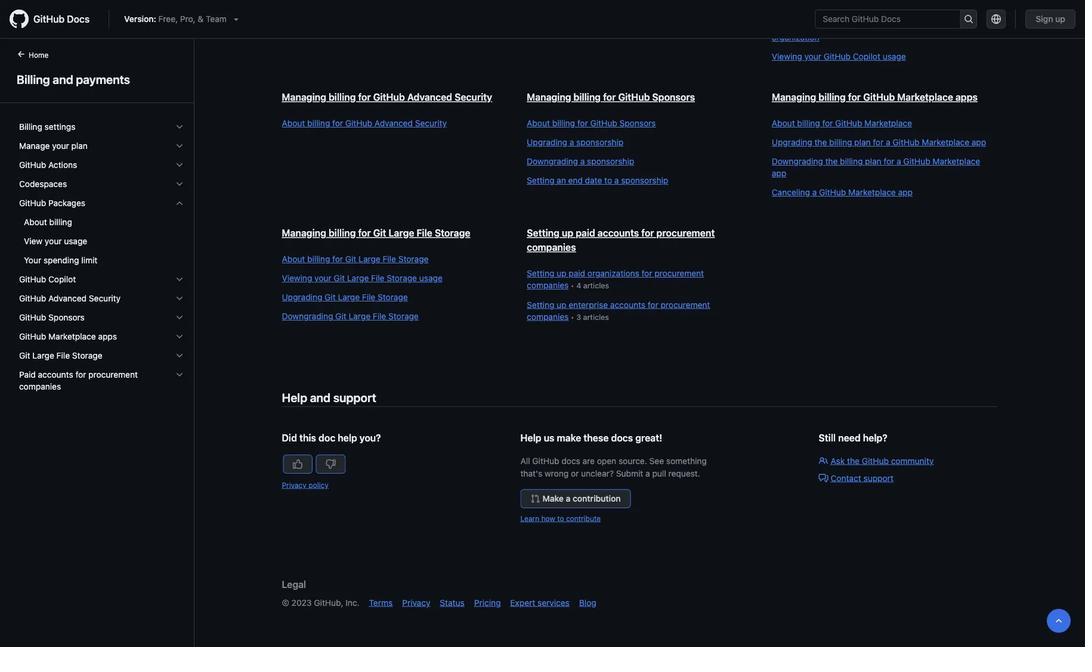 Task type: describe. For each thing, give the bounding box(es) containing it.
setting up paid accounts for procurement companies
[[527, 228, 715, 253]]

git inside "link"
[[325, 293, 336, 302]]

3
[[576, 313, 581, 322]]

still
[[819, 433, 836, 444]]

storage inside "link"
[[378, 293, 408, 302]]

for down managing billing for github advanced security
[[332, 118, 343, 128]]

about for managing billing for git large file storage
[[282, 254, 305, 264]]

billing for billing settings
[[19, 122, 42, 132]]

for up about billing for github advanced security
[[358, 92, 371, 103]]

limit
[[81, 256, 97, 265]]

manage
[[19, 141, 50, 151]]

ask
[[831, 456, 845, 466]]

github up about billing for github advanced security link
[[373, 92, 405, 103]]

2 vertical spatial sponsorship
[[621, 176, 668, 186]]

sign
[[1036, 14, 1053, 24]]

inc.
[[346, 598, 359, 608]]

sc 9kayk9 0 image for github actions
[[175, 160, 184, 170]]

learn
[[521, 515, 539, 523]]

help for help and support
[[282, 391, 307, 405]]

for down about billing for github marketplace link on the right of the page
[[873, 138, 884, 147]]

managing billing for github marketplace apps link
[[772, 92, 978, 103]]

usage inside view your usage link
[[64, 237, 87, 246]]

something
[[666, 456, 707, 466]]

legal
[[282, 580, 306, 591]]

for up about billing for git large file storage
[[358, 228, 371, 239]]

paid accounts for procurement companies
[[19, 370, 138, 392]]

sc 9kayk9 0 image for github packages
[[175, 199, 184, 208]]

2023
[[292, 598, 312, 608]]

that's
[[521, 469, 542, 479]]

contact
[[831, 474, 861, 484]]

1 vertical spatial support
[[864, 474, 894, 484]]

a up end at the right of the page
[[580, 157, 585, 166]]

pricing link
[[474, 598, 501, 608]]

github down the github copilot
[[19, 294, 46, 304]]

accounts for paid
[[598, 228, 639, 239]]

setting up paid accounts for procurement companies link
[[527, 228, 715, 253]]

did this doc help you? option group
[[282, 455, 447, 474]]

for up about billing for github marketplace
[[848, 92, 861, 103]]

canceling a github marketplace app link
[[772, 187, 993, 199]]

expert services
[[510, 598, 570, 608]]

github docs
[[33, 13, 90, 25]]

you?
[[360, 433, 381, 444]]

for down managing billing for github marketplace apps
[[822, 118, 833, 128]]

billing for managing billing for github sponsors
[[574, 92, 601, 103]]

these
[[584, 433, 609, 444]]

home
[[29, 51, 49, 59]]

your for managing your github copilot subscription for your organization
[[812, 21, 829, 30]]

© 2023 github, inc.
[[282, 598, 359, 608]]

expert services link
[[510, 598, 570, 608]]

billing and payments element
[[0, 48, 194, 647]]

1 horizontal spatial apps
[[956, 92, 978, 103]]

github up contact support
[[862, 456, 889, 466]]

your for view your usage
[[45, 237, 62, 246]]

for inside downgrading the billing plan for a github marketplace app
[[884, 157, 894, 166]]

upgrading a sponsorship link
[[527, 137, 748, 149]]

your left select language: current language is english icon
[[953, 21, 970, 30]]

procurement for setting up paid organizations for procurement companies
[[655, 269, 704, 279]]

managing billing for git large file storage
[[282, 228, 470, 239]]

a right make
[[566, 494, 571, 504]]

large up about billing for git large file storage link
[[389, 228, 414, 239]]

managing your github copilot subscription for your organization
[[772, 21, 970, 42]]

large inside about billing for git large file storage link
[[359, 254, 380, 264]]

for inside setting up enterprise accounts for procurement companies
[[648, 300, 658, 310]]

©
[[282, 598, 289, 608]]

a up 'downgrading a sponsorship'
[[570, 138, 574, 147]]

for inside managing your github copilot subscription for your organization
[[940, 21, 951, 30]]

a down about billing for github marketplace link on the right of the page
[[886, 138, 890, 147]]

upgrading for managing billing for github marketplace apps
[[772, 138, 812, 147]]

companies for setting up paid accounts for procurement companies
[[527, 242, 576, 253]]

security inside dropdown button
[[89, 294, 121, 304]]

security for about billing for github advanced security
[[415, 118, 447, 128]]

still need help?
[[819, 433, 888, 444]]

manage your plan button
[[14, 137, 189, 156]]

setting up enterprise accounts for procurement companies
[[527, 300, 710, 322]]

privacy link
[[402, 598, 430, 608]]

are
[[583, 456, 595, 466]]

upgrading inside "link"
[[282, 293, 322, 302]]

managing billing for github sponsors link
[[527, 92, 695, 103]]

help for help us make these docs great!
[[521, 433, 541, 444]]

downgrading a sponsorship
[[527, 157, 634, 166]]

usage inside viewing your github copilot usage link
[[883, 52, 906, 61]]

all
[[521, 456, 530, 466]]

pull
[[652, 469, 666, 479]]

accounts for enterprise
[[610, 300, 646, 310]]

sc 9kayk9 0 image for paid accounts for procurement companies
[[175, 370, 184, 380]]

github up github marketplace apps
[[19, 313, 46, 323]]

a inside downgrading the billing plan for a github marketplace app
[[897, 157, 901, 166]]

settings
[[45, 122, 75, 132]]

github inside downgrading the billing plan for a github marketplace app
[[903, 157, 930, 166]]

procurement for setting up paid accounts for procurement companies
[[657, 228, 715, 239]]

github down managing billing for github advanced security
[[345, 118, 372, 128]]

github down manage
[[19, 160, 46, 170]]

2 vertical spatial app
[[898, 188, 913, 197]]

sc 9kayk9 0 image for codespaces
[[175, 180, 184, 189]]

privacy for privacy policy
[[282, 481, 307, 490]]

downgrading the billing plan for a github marketplace app link
[[772, 156, 993, 180]]

copilot inside dropdown button
[[48, 275, 76, 285]]

github docs link
[[10, 10, 99, 29]]

request.
[[668, 469, 700, 479]]

marketplace inside dropdown button
[[48, 332, 96, 342]]

open
[[597, 456, 616, 466]]

github sponsors button
[[14, 308, 189, 328]]

for up about billing for github sponsors on the top
[[603, 92, 616, 103]]

paid accounts for procurement companies button
[[14, 366, 189, 397]]

github advanced security
[[19, 294, 121, 304]]

billing for billing and payments
[[17, 72, 50, 86]]

how
[[541, 515, 555, 523]]

for inside setting up paid accounts for procurement companies
[[641, 228, 654, 239]]

paid for accounts
[[576, 228, 595, 239]]

procurement for setting up enterprise accounts for procurement companies
[[661, 300, 710, 310]]

all github docs are open source. see something that's wrong or unclear? submit a pull request.
[[521, 456, 707, 479]]

manage your plan
[[19, 141, 88, 151]]

actions
[[48, 160, 77, 170]]

advanced for about billing for github advanced security
[[375, 118, 413, 128]]

git large file storage
[[19, 351, 102, 361]]

managing your github copilot subscription for your organization link
[[772, 20, 993, 44]]

github down about billing for github marketplace link on the right of the page
[[893, 138, 920, 147]]

&
[[198, 14, 204, 24]]

community
[[891, 456, 934, 466]]

viewing your git large file storage usage link
[[282, 273, 503, 285]]

file up about billing for git large file storage link
[[417, 228, 432, 239]]

setting for setting up paid organizations for procurement companies
[[527, 269, 554, 279]]

your for viewing your github copilot usage
[[804, 52, 821, 61]]

paid for organizations
[[569, 269, 585, 279]]

articles for paid
[[583, 282, 609, 290]]

sponsorship for upgrading a sponsorship
[[576, 138, 624, 147]]

upgrading a sponsorship
[[527, 138, 624, 147]]

privacy for privacy
[[402, 598, 430, 608]]

ask the github community link
[[819, 456, 934, 466]]

managing for managing your github copilot subscription for your organization
[[772, 21, 810, 30]]

scroll to top image
[[1054, 617, 1064, 626]]

for up upgrading a sponsorship
[[577, 118, 588, 128]]

github down your on the left
[[19, 275, 46, 285]]

github sponsors
[[19, 313, 85, 323]]

date
[[585, 176, 602, 186]]

• for paid
[[571, 282, 574, 290]]

about billing
[[24, 217, 72, 227]]

file inside 'git large file storage' dropdown button
[[56, 351, 70, 361]]

help?
[[863, 433, 888, 444]]

Search GitHub Docs search field
[[816, 10, 960, 28]]

large inside 'git large file storage' dropdown button
[[32, 351, 54, 361]]

large inside downgrading git large file storage link
[[349, 312, 371, 322]]

• 4 articles
[[569, 282, 609, 290]]

help us make these docs great!
[[521, 433, 662, 444]]

sc 9kayk9 0 image for git large file storage
[[175, 351, 184, 361]]

accounts inside the paid accounts for procurement companies
[[38, 370, 73, 380]]

github inside managing your github copilot subscription for your organization
[[831, 21, 858, 30]]

docs inside all github docs are open source. see something that's wrong or unclear? submit a pull request.
[[562, 456, 580, 466]]

view your usage link
[[14, 232, 189, 251]]

codespaces
[[19, 179, 67, 189]]

sc 9kayk9 0 image for manage your plan
[[175, 141, 184, 151]]

privacy policy link
[[282, 481, 329, 490]]

paid
[[19, 370, 36, 380]]

managing billing for git large file storage link
[[282, 228, 470, 239]]

a right canceling
[[812, 188, 817, 197]]

sc 9kayk9 0 image for github marketplace apps
[[175, 332, 184, 342]]

file inside about billing for git large file storage link
[[383, 254, 396, 264]]

github copilot button
[[14, 270, 189, 289]]

for up viewing your git large file storage usage
[[332, 254, 343, 264]]

an
[[557, 176, 566, 186]]

github up about billing for github sponsors link
[[618, 92, 650, 103]]

about billing for git large file storage link
[[282, 254, 503, 265]]

managing for managing billing for github sponsors
[[527, 92, 571, 103]]

up for setting up enterprise accounts for procurement companies
[[557, 300, 566, 310]]

and for help
[[310, 391, 331, 405]]

learn how to contribute link
[[521, 515, 601, 523]]

make
[[543, 494, 564, 504]]

contribution
[[573, 494, 621, 504]]

managing billing for github marketplace apps
[[772, 92, 978, 103]]

setting for setting up enterprise accounts for procurement companies
[[527, 300, 554, 310]]

contact support link
[[819, 474, 894, 484]]

advanced inside dropdown button
[[48, 294, 87, 304]]

plan for upgrading
[[854, 138, 871, 147]]

github packages element containing about billing
[[10, 213, 194, 270]]

up for setting up paid organizations for procurement companies
[[557, 269, 566, 279]]

up for sign up
[[1055, 14, 1066, 24]]

billing and payments
[[17, 72, 130, 86]]

github inside dropdown button
[[19, 332, 46, 342]]

the for downgrading
[[825, 157, 838, 166]]

team
[[206, 14, 227, 24]]

for inside the paid accounts for procurement companies
[[75, 370, 86, 380]]

upgrading the billing plan for a github marketplace app link
[[772, 137, 993, 149]]

managing for managing billing for git large file storage
[[282, 228, 326, 239]]

github marketplace apps
[[19, 332, 117, 342]]

need
[[838, 433, 861, 444]]

your
[[24, 256, 41, 265]]



Task type: locate. For each thing, give the bounding box(es) containing it.
advanced down managing billing for github advanced security link
[[375, 118, 413, 128]]

paid inside setting up paid accounts for procurement companies
[[576, 228, 595, 239]]

terms link
[[369, 598, 393, 608]]

billing
[[329, 92, 356, 103], [574, 92, 601, 103], [819, 92, 846, 103], [307, 118, 330, 128], [552, 118, 575, 128], [797, 118, 820, 128], [829, 138, 852, 147], [840, 157, 863, 166], [49, 217, 72, 227], [329, 228, 356, 239], [307, 254, 330, 264]]

0 vertical spatial accounts
[[598, 228, 639, 239]]

github actions button
[[14, 156, 189, 175]]

git inside dropdown button
[[19, 351, 30, 361]]

did
[[282, 433, 297, 444]]

upgrading for managing billing for github sponsors
[[527, 138, 567, 147]]

github inside "element"
[[19, 198, 46, 208]]

setting for setting up paid accounts for procurement companies
[[527, 228, 560, 239]]

0 vertical spatial and
[[53, 72, 73, 86]]

1 • from the top
[[571, 282, 574, 290]]

about
[[282, 118, 305, 128], [527, 118, 550, 128], [772, 118, 795, 128], [24, 217, 47, 227], [282, 254, 305, 264]]

this
[[299, 433, 316, 444]]

0 vertical spatial paid
[[576, 228, 595, 239]]

billing for about billing for github marketplace
[[797, 118, 820, 128]]

github right canceling
[[819, 188, 846, 197]]

1 vertical spatial security
[[415, 118, 447, 128]]

plan down upgrading the billing plan for a github marketplace app
[[865, 157, 881, 166]]

0 horizontal spatial support
[[333, 391, 376, 405]]

sign up link
[[1026, 10, 1076, 29]]

sc 9kayk9 0 image inside codespaces "dropdown button"
[[175, 180, 184, 189]]

help left us
[[521, 433, 541, 444]]

sc 9kayk9 0 image inside 'git large file storage' dropdown button
[[175, 351, 184, 361]]

accounts inside setting up paid accounts for procurement companies
[[598, 228, 639, 239]]

privacy left policy
[[282, 481, 307, 490]]

about inside "link"
[[24, 217, 47, 227]]

file down the upgrading git large file storage "link"
[[373, 312, 386, 322]]

1 horizontal spatial docs
[[611, 433, 633, 444]]

your inside dropdown button
[[52, 141, 69, 151]]

viewing up upgrading git large file storage
[[282, 274, 312, 283]]

1 sc 9kayk9 0 image from the top
[[175, 141, 184, 151]]

github up viewing your github copilot usage
[[831, 21, 858, 30]]

2 sc 9kayk9 0 image from the top
[[175, 160, 184, 170]]

large down about billing for git large file storage
[[347, 274, 369, 283]]

1 vertical spatial sponsors
[[620, 118, 656, 128]]

2 setting from the top
[[527, 228, 560, 239]]

usage inside "viewing your git large file storage usage" link
[[419, 274, 443, 283]]

• 3 articles
[[569, 313, 609, 322]]

1 vertical spatial •
[[571, 313, 574, 322]]

accounts inside setting up enterprise accounts for procurement companies
[[610, 300, 646, 310]]

articles
[[583, 282, 609, 290], [583, 313, 609, 322]]

managing inside managing your github copilot subscription for your organization
[[772, 21, 810, 30]]

file inside "viewing your git large file storage usage" link
[[371, 274, 385, 283]]

0 vertical spatial billing
[[17, 72, 50, 86]]

billing inside downgrading the billing plan for a github marketplace app
[[840, 157, 863, 166]]

0 vertical spatial usage
[[883, 52, 906, 61]]

1 horizontal spatial security
[[415, 118, 447, 128]]

0 horizontal spatial usage
[[64, 237, 87, 246]]

downgrading the billing plan for a github marketplace app
[[772, 157, 980, 178]]

billing
[[17, 72, 50, 86], [19, 122, 42, 132]]

your up organization
[[812, 21, 829, 30]]

security for managing billing for github advanced security
[[455, 92, 492, 103]]

3 setting from the top
[[527, 269, 554, 279]]

0 vertical spatial help
[[282, 391, 307, 405]]

git up about billing for git large file storage link
[[373, 228, 386, 239]]

4 setting from the top
[[527, 300, 554, 310]]

the for ask
[[847, 456, 860, 466]]

viewing your github copilot usage
[[772, 52, 906, 61]]

app for upgrading the billing plan for a github marketplace app
[[972, 138, 986, 147]]

upgrading up downgrading git large file storage in the top of the page
[[282, 293, 322, 302]]

managing
[[772, 21, 810, 30], [282, 92, 326, 103], [527, 92, 571, 103], [772, 92, 816, 103], [282, 228, 326, 239]]

up inside setting up paid accounts for procurement companies
[[562, 228, 573, 239]]

up for setting up paid accounts for procurement companies
[[562, 228, 573, 239]]

sc 9kayk9 0 image inside the billing settings dropdown button
[[175, 122, 184, 132]]

1 vertical spatial usage
[[64, 237, 87, 246]]

advanced up github sponsors
[[48, 294, 87, 304]]

copilot for usage
[[853, 52, 881, 61]]

file up "viewing your git large file storage usage" link
[[383, 254, 396, 264]]

your
[[812, 21, 829, 30], [953, 21, 970, 30], [804, 52, 821, 61], [52, 141, 69, 151], [45, 237, 62, 246], [314, 274, 331, 283]]

and for billing
[[53, 72, 73, 86]]

1 horizontal spatial usage
[[419, 274, 443, 283]]

1 horizontal spatial viewing
[[772, 52, 802, 61]]

version:
[[124, 14, 156, 24]]

managing billing for github sponsors
[[527, 92, 695, 103]]

canceling
[[772, 188, 810, 197]]

git up upgrading git large file storage
[[334, 274, 345, 283]]

2 • from the top
[[571, 313, 574, 322]]

sponsors up about billing for github sponsors link
[[652, 92, 695, 103]]

companies for setting up enterprise accounts for procurement companies
[[527, 312, 569, 322]]

apps inside dropdown button
[[98, 332, 117, 342]]

0 vertical spatial privacy
[[282, 481, 307, 490]]

help
[[338, 433, 357, 444]]

1 vertical spatial sponsorship
[[587, 157, 634, 166]]

managing billing for github advanced security
[[282, 92, 492, 103]]

4 sc 9kayk9 0 image from the top
[[175, 370, 184, 380]]

large inside the upgrading git large file storage "link"
[[338, 293, 360, 302]]

0 vertical spatial app
[[972, 138, 986, 147]]

about billing for github marketplace link
[[772, 118, 993, 129]]

1 articles from the top
[[583, 282, 609, 290]]

billing inside dropdown button
[[19, 122, 42, 132]]

sc 9kayk9 0 image inside github marketplace apps dropdown button
[[175, 332, 184, 342]]

select language: current language is english image
[[992, 14, 1001, 24]]

• left 4 at top
[[571, 282, 574, 290]]

0 horizontal spatial to
[[557, 515, 564, 523]]

1 horizontal spatial help
[[521, 433, 541, 444]]

billing for managing billing for github advanced security
[[329, 92, 356, 103]]

5 sc 9kayk9 0 image from the top
[[175, 294, 184, 304]]

github down "codespaces"
[[19, 198, 46, 208]]

the down about billing for github marketplace
[[815, 138, 827, 147]]

billing settings
[[19, 122, 75, 132]]

github,
[[314, 598, 343, 608]]

sc 9kayk9 0 image inside github copilot dropdown button
[[175, 275, 184, 285]]

sc 9kayk9 0 image
[[175, 122, 184, 132], [175, 199, 184, 208], [175, 332, 184, 342], [175, 370, 184, 380]]

services
[[538, 598, 570, 608]]

0 horizontal spatial upgrading
[[282, 293, 322, 302]]

blog
[[579, 598, 596, 608]]

large up viewing your git large file storage usage
[[359, 254, 380, 264]]

did this doc help you?
[[282, 433, 381, 444]]

your up upgrading git large file storage
[[314, 274, 331, 283]]

0 vertical spatial support
[[333, 391, 376, 405]]

doc
[[319, 433, 335, 444]]

• for enterprise
[[571, 313, 574, 322]]

articles right 4 at top
[[583, 282, 609, 290]]

articles for enterprise
[[583, 313, 609, 322]]

0 vertical spatial viewing
[[772, 52, 802, 61]]

1 vertical spatial the
[[825, 157, 838, 166]]

see
[[649, 456, 664, 466]]

the inside downgrading the billing plan for a github marketplace app
[[825, 157, 838, 166]]

plan up "actions"
[[71, 141, 88, 151]]

plan inside dropdown button
[[71, 141, 88, 151]]

a left pull
[[646, 469, 650, 479]]

a inside all github docs are open source. see something that's wrong or unclear? submit a pull request.
[[646, 469, 650, 479]]

usage down managing your github copilot subscription for your organization link at the top of the page
[[883, 52, 906, 61]]

for inside setting up paid organizations for procurement companies
[[642, 269, 652, 279]]

subscription
[[890, 21, 938, 30]]

a
[[570, 138, 574, 147], [886, 138, 890, 147], [580, 157, 585, 166], [897, 157, 901, 166], [614, 176, 619, 186], [812, 188, 817, 197], [646, 469, 650, 479], [566, 494, 571, 504]]

sponsors for about billing for github sponsors
[[620, 118, 656, 128]]

2 vertical spatial copilot
[[48, 275, 76, 285]]

1 vertical spatial accounts
[[610, 300, 646, 310]]

github up upgrading the billing plan for a github marketplace app
[[835, 118, 862, 128]]

search image
[[964, 14, 974, 24]]

accounts up organizations
[[598, 228, 639, 239]]

learn how to contribute
[[521, 515, 601, 523]]

6 sc 9kayk9 0 image from the top
[[175, 313, 184, 323]]

2 vertical spatial usage
[[419, 274, 443, 283]]

accounts down setting up paid organizations for procurement companies
[[610, 300, 646, 310]]

organizations
[[588, 269, 639, 279]]

copilot inside managing your github copilot subscription for your organization
[[860, 21, 888, 30]]

marketplace inside downgrading the billing plan for a github marketplace app
[[933, 157, 980, 166]]

1 vertical spatial articles
[[583, 313, 609, 322]]

3 sc 9kayk9 0 image from the top
[[175, 332, 184, 342]]

and
[[53, 72, 73, 86], [310, 391, 331, 405]]

0 vertical spatial copilot
[[860, 21, 888, 30]]

viewing down organization
[[772, 52, 802, 61]]

billing for managing billing for git large file storage
[[329, 228, 356, 239]]

sc 9kayk9 0 image inside github packages dropdown button
[[175, 199, 184, 208]]

sponsors inside dropdown button
[[48, 313, 85, 323]]

apps
[[956, 92, 978, 103], [98, 332, 117, 342]]

sc 9kayk9 0 image inside github actions dropdown button
[[175, 160, 184, 170]]

viewing for viewing your github copilot usage
[[772, 52, 802, 61]]

1 vertical spatial privacy
[[402, 598, 430, 608]]

file inside downgrading git large file storage link
[[373, 312, 386, 322]]

4 sc 9kayk9 0 image from the top
[[175, 275, 184, 285]]

0 vertical spatial sponsorship
[[576, 138, 624, 147]]

large
[[389, 228, 414, 239], [359, 254, 380, 264], [347, 274, 369, 283], [338, 293, 360, 302], [349, 312, 371, 322], [32, 351, 54, 361]]

downgrading for managing billing for github sponsors
[[527, 157, 578, 166]]

1 sc 9kayk9 0 image from the top
[[175, 122, 184, 132]]

1 vertical spatial to
[[557, 515, 564, 523]]

1 vertical spatial apps
[[98, 332, 117, 342]]

1 vertical spatial and
[[310, 391, 331, 405]]

sc 9kayk9 0 image for github sponsors
[[175, 313, 184, 323]]

1 vertical spatial help
[[521, 433, 541, 444]]

0 horizontal spatial and
[[53, 72, 73, 86]]

up inside setting up enterprise accounts for procurement companies
[[557, 300, 566, 310]]

github actions
[[19, 160, 77, 170]]

billing down home link
[[17, 72, 50, 86]]

1 vertical spatial app
[[772, 169, 786, 178]]

companies up • 4 articles
[[527, 242, 576, 253]]

1 vertical spatial docs
[[562, 456, 580, 466]]

your down about billing
[[45, 237, 62, 246]]

git up paid
[[19, 351, 30, 361]]

git down upgrading git large file storage
[[335, 312, 346, 322]]

setting inside setting up paid accounts for procurement companies
[[527, 228, 560, 239]]

privacy right "terms"
[[402, 598, 430, 608]]

github down github sponsors
[[19, 332, 46, 342]]

end
[[568, 176, 583, 186]]

file down about billing for git large file storage link
[[371, 274, 385, 283]]

and down home link
[[53, 72, 73, 86]]

github up about billing for github marketplace link on the right of the page
[[863, 92, 895, 103]]

github marketplace apps button
[[14, 328, 189, 347]]

billing for about billing for github advanced security
[[307, 118, 330, 128]]

downgrading up an
[[527, 157, 578, 166]]

0 horizontal spatial viewing
[[282, 274, 312, 283]]

downgrading git large file storage link
[[282, 311, 503, 323]]

sc 9kayk9 0 image
[[175, 141, 184, 151], [175, 160, 184, 170], [175, 180, 184, 189], [175, 275, 184, 285], [175, 294, 184, 304], [175, 313, 184, 323], [175, 351, 184, 361]]

companies inside setting up enterprise accounts for procurement companies
[[527, 312, 569, 322]]

2 vertical spatial the
[[847, 456, 860, 466]]

file inside the upgrading git large file storage "link"
[[362, 293, 375, 302]]

plan for downgrading
[[865, 157, 881, 166]]

3 sc 9kayk9 0 image from the top
[[175, 180, 184, 189]]

a right date
[[614, 176, 619, 186]]

downgrading git large file storage
[[282, 312, 419, 322]]

a down upgrading the billing plan for a github marketplace app link
[[897, 157, 901, 166]]

companies inside setting up paid accounts for procurement companies
[[527, 242, 576, 253]]

1 horizontal spatial app
[[898, 188, 913, 197]]

procurement inside the paid accounts for procurement companies
[[88, 370, 138, 380]]

app inside downgrading the billing plan for a github marketplace app
[[772, 169, 786, 178]]

canceling a github marketplace app
[[772, 188, 913, 197]]

sponsorship down about billing for github sponsors on the top
[[576, 138, 624, 147]]

downgrading
[[527, 157, 578, 166], [772, 157, 823, 166], [282, 312, 333, 322]]

the
[[815, 138, 827, 147], [825, 157, 838, 166], [847, 456, 860, 466]]

upgrading up canceling
[[772, 138, 812, 147]]

companies inside setting up paid organizations for procurement companies
[[527, 281, 569, 291]]

1 horizontal spatial and
[[310, 391, 331, 405]]

2 vertical spatial advanced
[[48, 294, 87, 304]]

large inside "viewing your git large file storage usage" link
[[347, 274, 369, 283]]

plan
[[854, 138, 871, 147], [71, 141, 88, 151], [865, 157, 881, 166]]

sponsors
[[652, 92, 695, 103], [620, 118, 656, 128], [48, 313, 85, 323]]

2 github packages element from the top
[[10, 213, 194, 270]]

your for manage your plan
[[52, 141, 69, 151]]

1 vertical spatial paid
[[569, 269, 585, 279]]

2 horizontal spatial app
[[972, 138, 986, 147]]

1 vertical spatial viewing
[[282, 274, 312, 283]]

sponsorship for downgrading a sponsorship
[[587, 157, 634, 166]]

about for managing billing for github marketplace apps
[[772, 118, 795, 128]]

2 horizontal spatial usage
[[883, 52, 906, 61]]

view your usage
[[24, 237, 87, 246]]

sponsors up the upgrading a sponsorship link
[[620, 118, 656, 128]]

• left 3
[[571, 313, 574, 322]]

for down setting an end date to a sponsorship link
[[641, 228, 654, 239]]

2 articles from the top
[[583, 313, 609, 322]]

view
[[24, 237, 42, 246]]

advanced for managing billing for github advanced security
[[407, 92, 452, 103]]

up inside setting up paid organizations for procurement companies
[[557, 269, 566, 279]]

privacy policy
[[282, 481, 329, 490]]

accounts
[[598, 228, 639, 239], [610, 300, 646, 310], [38, 370, 73, 380]]

unclear?
[[581, 469, 614, 479]]

2 vertical spatial security
[[89, 294, 121, 304]]

None search field
[[815, 10, 977, 29]]

companies inside the paid accounts for procurement companies
[[19, 382, 61, 392]]

spending
[[44, 256, 79, 265]]

github inside all github docs are open source. see something that's wrong or unclear? submit a pull request.
[[532, 456, 559, 466]]

free,
[[158, 14, 178, 24]]

paid inside setting up paid organizations for procurement companies
[[569, 269, 585, 279]]

0 vertical spatial articles
[[583, 282, 609, 290]]

about billing for github sponsors link
[[527, 118, 748, 129]]

2 vertical spatial sponsors
[[48, 313, 85, 323]]

procurement inside setting up paid accounts for procurement companies
[[657, 228, 715, 239]]

triangle down image
[[231, 14, 241, 24]]

2 horizontal spatial downgrading
[[772, 157, 823, 166]]

sponsors up github marketplace apps
[[48, 313, 85, 323]]

expert
[[510, 598, 535, 608]]

0 vertical spatial to
[[604, 176, 612, 186]]

about billing link
[[14, 213, 189, 232]]

companies left 3
[[527, 312, 569, 322]]

wrong
[[545, 469, 569, 479]]

plan inside downgrading the billing plan for a github marketplace app
[[865, 157, 881, 166]]

for down setting up paid organizations for procurement companies
[[648, 300, 658, 310]]

1 vertical spatial advanced
[[375, 118, 413, 128]]

app for downgrading the billing plan for a github marketplace app
[[772, 169, 786, 178]]

0 horizontal spatial help
[[282, 391, 307, 405]]

file down viewing your git large file storage usage
[[362, 293, 375, 302]]

codespaces button
[[14, 175, 189, 194]]

github down managing your github copilot subscription for your organization
[[824, 52, 851, 61]]

the right the ask
[[847, 456, 860, 466]]

sc 9kayk9 0 image inside github sponsors dropdown button
[[175, 313, 184, 323]]

0 vertical spatial advanced
[[407, 92, 452, 103]]

sc 9kayk9 0 image inside github advanced security dropdown button
[[175, 294, 184, 304]]

sponsorship up setting an end date to a sponsorship
[[587, 157, 634, 166]]

storage inside dropdown button
[[72, 351, 102, 361]]

for down the git large file storage
[[75, 370, 86, 380]]

upgrading up 'downgrading a sponsorship'
[[527, 138, 567, 147]]

to right date
[[604, 176, 612, 186]]

billing for about billing for git large file storage
[[307, 254, 330, 264]]

copilot
[[860, 21, 888, 30], [853, 52, 881, 61], [48, 275, 76, 285]]

large down upgrading git large file storage
[[349, 312, 371, 322]]

for down upgrading the billing plan for a github marketplace app link
[[884, 157, 894, 166]]

0 horizontal spatial downgrading
[[282, 312, 333, 322]]

0 horizontal spatial security
[[89, 294, 121, 304]]

companies for setting up paid organizations for procurement companies
[[527, 281, 569, 291]]

terms
[[369, 598, 393, 608]]

1 horizontal spatial downgrading
[[527, 157, 578, 166]]

0 horizontal spatial apps
[[98, 332, 117, 342]]

1 horizontal spatial upgrading
[[527, 138, 567, 147]]

usage up limit
[[64, 237, 87, 246]]

1 vertical spatial billing
[[19, 122, 42, 132]]

sponsors for managing billing for github sponsors
[[652, 92, 695, 103]]

ask the github community
[[831, 456, 934, 466]]

usage
[[883, 52, 906, 61], [64, 237, 87, 246], [419, 274, 443, 283]]

status link
[[440, 598, 465, 608]]

help up did
[[282, 391, 307, 405]]

paid up organizations
[[576, 228, 595, 239]]

companies left 4 at top
[[527, 281, 569, 291]]

git large file storage button
[[14, 347, 189, 366]]

github down managing billing for github sponsors
[[590, 118, 617, 128]]

2 vertical spatial accounts
[[38, 370, 73, 380]]

copilot for subscription
[[860, 21, 888, 30]]

file down github marketplace apps
[[56, 351, 70, 361]]

1 horizontal spatial support
[[864, 474, 894, 484]]

and up doc
[[310, 391, 331, 405]]

setting for setting an end date to a sponsorship
[[527, 176, 554, 186]]

2 horizontal spatial upgrading
[[772, 138, 812, 147]]

large up downgrading git large file storage in the top of the page
[[338, 293, 360, 302]]

setting up paid organizations for procurement companies
[[527, 269, 704, 291]]

about for managing billing for github sponsors
[[527, 118, 550, 128]]

managing for managing billing for github advanced security
[[282, 92, 326, 103]]

viewing your git large file storage usage
[[282, 274, 443, 283]]

great!
[[635, 433, 662, 444]]

github down upgrading the billing plan for a github marketplace app link
[[903, 157, 930, 166]]

1 vertical spatial copilot
[[853, 52, 881, 61]]

github left docs
[[33, 13, 65, 25]]

billing for managing billing for github marketplace apps
[[819, 92, 846, 103]]

1 horizontal spatial to
[[604, 176, 612, 186]]

your for viewing your git large file storage usage
[[314, 274, 331, 283]]

your down organization
[[804, 52, 821, 61]]

viewing for viewing your git large file storage usage
[[282, 274, 312, 283]]

sc 9kayk9 0 image inside paid accounts for procurement companies 'dropdown button'
[[175, 370, 184, 380]]

to right how in the bottom of the page
[[557, 515, 564, 523]]

4
[[576, 282, 581, 290]]

us
[[544, 433, 555, 444]]

github packages element
[[10, 194, 194, 270], [10, 213, 194, 270]]

2 sc 9kayk9 0 image from the top
[[175, 199, 184, 208]]

copilot down spending
[[48, 275, 76, 285]]

0 vertical spatial security
[[455, 92, 492, 103]]

sc 9kayk9 0 image for github advanced security
[[175, 294, 184, 304]]

procurement inside setting up paid organizations for procurement companies
[[655, 269, 704, 279]]

0 vertical spatial apps
[[956, 92, 978, 103]]

about billing for github advanced security
[[282, 118, 447, 128]]

1 setting from the top
[[527, 176, 554, 186]]

usage down about billing for git large file storage link
[[419, 274, 443, 283]]

sc 9kayk9 0 image for billing settings
[[175, 122, 184, 132]]

0 horizontal spatial app
[[772, 169, 786, 178]]

app
[[972, 138, 986, 147], [772, 169, 786, 178], [898, 188, 913, 197]]

packages
[[48, 198, 85, 208]]

setting inside setting up paid organizations for procurement companies
[[527, 269, 554, 279]]

setting an end date to a sponsorship
[[527, 176, 668, 186]]

support down ask the github community link
[[864, 474, 894, 484]]

billing for about billing
[[49, 217, 72, 227]]

0 horizontal spatial docs
[[562, 456, 580, 466]]

tooltip
[[1047, 610, 1071, 634]]

support up help
[[333, 391, 376, 405]]

the for upgrading
[[815, 138, 827, 147]]

0 vertical spatial •
[[571, 282, 574, 290]]

help and support
[[282, 391, 376, 405]]

7 sc 9kayk9 0 image from the top
[[175, 351, 184, 361]]

enterprise
[[569, 300, 608, 310]]

version: free, pro, & team
[[124, 14, 227, 24]]

make a contribution link
[[521, 490, 631, 509]]

organization
[[772, 33, 819, 42]]

about billing for github sponsors
[[527, 118, 656, 128]]

0 horizontal spatial privacy
[[282, 481, 307, 490]]

0 vertical spatial sponsors
[[652, 92, 695, 103]]

billing inside billing and payments link
[[17, 72, 50, 86]]

1 github packages element from the top
[[10, 194, 194, 270]]

downgrading for managing billing for github marketplace apps
[[772, 157, 823, 166]]

git up viewing your git large file storage usage
[[345, 254, 356, 264]]

github packages element containing github packages
[[10, 194, 194, 270]]

procurement inside setting up enterprise accounts for procurement companies
[[661, 300, 710, 310]]

0 vertical spatial the
[[815, 138, 827, 147]]

billing for about billing for github sponsors
[[552, 118, 575, 128]]

1 horizontal spatial privacy
[[402, 598, 430, 608]]

git up downgrading git large file storage in the top of the page
[[325, 293, 336, 302]]

sc 9kayk9 0 image inside manage your plan dropdown button
[[175, 141, 184, 151]]

billing up manage
[[19, 122, 42, 132]]

billing inside "link"
[[49, 217, 72, 227]]

0 vertical spatial docs
[[611, 433, 633, 444]]

viewing
[[772, 52, 802, 61], [282, 274, 312, 283]]

2 horizontal spatial security
[[455, 92, 492, 103]]

downgrading inside downgrading the billing plan for a github marketplace app
[[772, 157, 823, 166]]

about billing for github marketplace
[[772, 118, 912, 128]]

managing for managing billing for github marketplace apps
[[772, 92, 816, 103]]

sc 9kayk9 0 image for github copilot
[[175, 275, 184, 285]]

large up paid
[[32, 351, 54, 361]]

sponsorship down downgrading a sponsorship link
[[621, 176, 668, 186]]

setting inside setting up enterprise accounts for procurement companies
[[527, 300, 554, 310]]



Task type: vqa. For each thing, say whether or not it's contained in the screenshot.
"cloud" to the bottom
no



